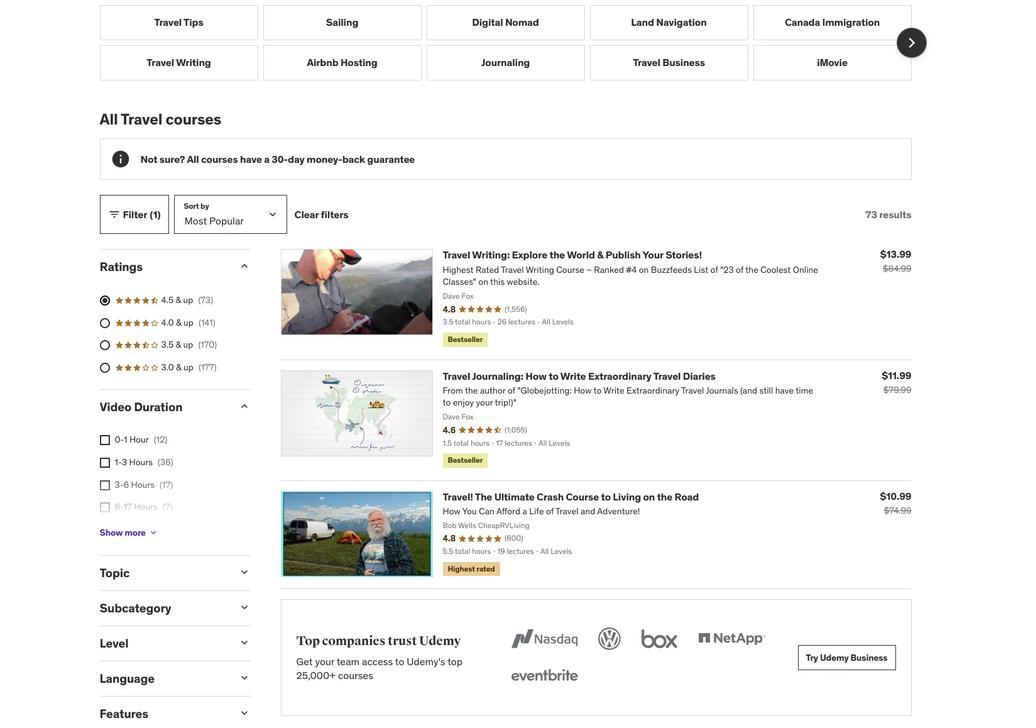 Task type: locate. For each thing, give the bounding box(es) containing it.
travel for travel writing
[[147, 56, 174, 69]]

hours right 17
[[134, 501, 158, 513]]

3
[[122, 457, 127, 468]]

6-
[[115, 501, 124, 513]]

udemy up udemy's
[[419, 633, 461, 649]]

travel tips
[[154, 16, 204, 28]]

1 vertical spatial xsmall image
[[100, 480, 110, 490]]

1 horizontal spatial to
[[549, 370, 559, 382]]

small image for video duration
[[238, 400, 251, 412]]

travel journaling: how to write extraordinary travel diaries
[[443, 370, 716, 382]]

(7)
[[163, 501, 173, 513]]

travel writing: explore the world & publish your stories! link
[[443, 249, 703, 261]]

trust
[[388, 633, 417, 649]]

travel left diaries
[[654, 370, 681, 382]]

1 horizontal spatial udemy
[[821, 652, 849, 663]]

explore
[[512, 249, 548, 261]]

4 small image from the top
[[238, 601, 251, 614]]

small image for subcategory
[[238, 601, 251, 614]]

hosting
[[341, 56, 378, 69]]

top companies trust udemy get your team access to udemy's top 25,000+ courses
[[297, 633, 463, 682]]

udemy right try
[[821, 652, 849, 663]]

1 horizontal spatial all
[[187, 153, 199, 165]]

business down navigation
[[663, 56, 706, 69]]

$84.99
[[884, 263, 912, 275]]

3-
[[115, 479, 124, 490]]

1 small image from the top
[[238, 260, 251, 273]]

try udemy business link
[[799, 646, 897, 671]]

1 xsmall image from the top
[[100, 435, 110, 446]]

have
[[240, 153, 262, 165]]

travel left writing: on the top
[[443, 249, 471, 261]]

0 vertical spatial udemy
[[419, 633, 461, 649]]

&
[[598, 249, 604, 261], [176, 295, 181, 306], [176, 317, 182, 328], [176, 339, 181, 351], [176, 362, 182, 373]]

1 vertical spatial the
[[658, 490, 673, 503]]

1 vertical spatial xsmall image
[[100, 503, 110, 513]]

6
[[124, 479, 129, 490]]

17+ hours
[[115, 524, 154, 535]]

the right on
[[658, 490, 673, 503]]

travel business link
[[590, 45, 749, 80]]

0 vertical spatial to
[[549, 370, 559, 382]]

0 vertical spatial xsmall image
[[100, 458, 110, 468]]

xsmall image left 6- on the bottom left of the page
[[100, 503, 110, 513]]

& right 4.5
[[176, 295, 181, 306]]

& right 3.5
[[176, 339, 181, 351]]

0 vertical spatial all
[[100, 109, 118, 129]]

land navigation
[[632, 16, 707, 28]]

ratings button
[[100, 259, 228, 275]]

hours right 3
[[129, 457, 153, 468]]

top
[[297, 633, 320, 649]]

3-6 hours (17)
[[115, 479, 173, 490]]

xsmall image for 0-
[[100, 435, 110, 446]]

xsmall image left 0-
[[100, 435, 110, 446]]

up left (170)
[[183, 339, 193, 351]]

hours right "17+"
[[131, 524, 154, 535]]

navigation
[[657, 16, 707, 28]]

$74.99
[[885, 505, 912, 516]]

courses up sure?
[[166, 109, 221, 129]]

ratings
[[100, 259, 143, 275]]

small image for features
[[238, 707, 251, 719]]

airbnb
[[307, 56, 339, 69]]

ultimate
[[495, 490, 535, 503]]

business right try
[[851, 652, 888, 663]]

udemy inside top companies trust udemy get your team access to udemy's top 25,000+ courses
[[419, 633, 461, 649]]

& right 3.0
[[176, 362, 182, 373]]

travel
[[154, 16, 182, 28], [147, 56, 174, 69], [633, 56, 661, 69], [121, 109, 162, 129], [443, 249, 471, 261], [443, 370, 471, 382], [654, 370, 681, 382]]

0 horizontal spatial business
[[663, 56, 706, 69]]

to left living
[[602, 490, 611, 503]]

publish
[[606, 249, 641, 261]]

level button
[[100, 636, 228, 651]]

write
[[561, 370, 587, 382]]

& right the world
[[598, 249, 604, 261]]

$79.99
[[884, 384, 912, 395]]

0-
[[115, 434, 124, 446]]

canada immigration link
[[754, 5, 912, 40]]

travel writing: explore the world & publish your stories!
[[443, 249, 703, 261]]

xsmall image left 3-
[[100, 480, 110, 490]]

courses down team
[[338, 669, 374, 682]]

(73)
[[198, 295, 213, 306]]

0 vertical spatial xsmall image
[[100, 435, 110, 446]]

canada
[[785, 16, 821, 28]]

show more
[[100, 527, 146, 538]]

courses
[[166, 109, 221, 129], [201, 153, 238, 165], [338, 669, 374, 682]]

sure?
[[160, 153, 185, 165]]

2 vertical spatial courses
[[338, 669, 374, 682]]

3.5 & up (170)
[[161, 339, 217, 351]]

2 vertical spatial to
[[396, 655, 405, 668]]

writing:
[[473, 249, 510, 261]]

up left (73)
[[183, 295, 193, 306]]

volkswagen image
[[596, 625, 624, 653]]

not
[[141, 153, 158, 165]]

3.0 & up (177)
[[161, 362, 217, 373]]

xsmall image left 1-
[[100, 458, 110, 468]]

udemy
[[419, 633, 461, 649], [821, 652, 849, 663]]

subcategory
[[100, 601, 171, 616]]

eventbrite image
[[509, 663, 581, 691]]

2 horizontal spatial to
[[602, 490, 611, 503]]

writing
[[176, 56, 211, 69]]

4.0
[[161, 317, 174, 328]]

(36)
[[158, 457, 173, 468]]

travel down land
[[633, 56, 661, 69]]

the
[[550, 249, 565, 261], [658, 490, 673, 503]]

2 small image from the top
[[238, 400, 251, 412]]

more
[[125, 527, 146, 538]]

0 horizontal spatial the
[[550, 249, 565, 261]]

xsmall image inside show more button
[[148, 528, 158, 538]]

not sure? all courses have a 30-day money-back guarantee
[[141, 153, 415, 165]]

up left (141)
[[184, 317, 194, 328]]

nasdaq image
[[509, 625, 581, 653]]

travel journaling: how to write extraordinary travel diaries link
[[443, 370, 716, 382]]

25,000+
[[297, 669, 336, 682]]

0 vertical spatial the
[[550, 249, 565, 261]]

0 horizontal spatial to
[[396, 655, 405, 668]]

diaries
[[684, 370, 716, 382]]

hours right 6
[[131, 479, 155, 490]]

language
[[100, 671, 155, 686]]

& right 4.0
[[176, 317, 182, 328]]

xsmall image right more
[[148, 528, 158, 538]]

try udemy business
[[807, 652, 888, 663]]

1 vertical spatial to
[[602, 490, 611, 503]]

box image
[[639, 625, 681, 653]]

travel left tips
[[154, 16, 182, 28]]

travel left writing
[[147, 56, 174, 69]]

& for 3.5 & up (170)
[[176, 339, 181, 351]]

small image
[[238, 260, 251, 273], [238, 400, 251, 412], [238, 566, 251, 579], [238, 601, 251, 614]]

the left the world
[[550, 249, 565, 261]]

canada immigration
[[785, 16, 881, 28]]

$13.99
[[881, 248, 912, 261]]

sailing
[[326, 16, 359, 28]]

living
[[613, 490, 642, 503]]

back
[[343, 153, 365, 165]]

$10.99
[[881, 490, 912, 502]]

(177)
[[199, 362, 217, 373]]

to right how
[[549, 370, 559, 382]]

extraordinary
[[589, 370, 652, 382]]

1 vertical spatial udemy
[[821, 652, 849, 663]]

4.5
[[161, 295, 174, 306]]

small image for language
[[238, 672, 251, 684]]

0 vertical spatial business
[[663, 56, 706, 69]]

xsmall image
[[100, 458, 110, 468], [100, 503, 110, 513], [148, 528, 158, 538]]

1 horizontal spatial business
[[851, 652, 888, 663]]

0 horizontal spatial all
[[100, 109, 118, 129]]

course
[[566, 490, 599, 503]]

carousel element
[[100, 5, 927, 80]]

small image for level
[[238, 637, 251, 649]]

to inside top companies trust udemy get your team access to udemy's top 25,000+ courses
[[396, 655, 405, 668]]

travel left journaling:
[[443, 370, 471, 382]]

netapp image
[[696, 625, 768, 653]]

duration
[[134, 399, 183, 414]]

up left (177)
[[184, 362, 194, 373]]

3 small image from the top
[[238, 566, 251, 579]]

small image
[[108, 208, 120, 221], [238, 637, 251, 649], [238, 672, 251, 684], [238, 707, 251, 719]]

hour
[[130, 434, 149, 446]]

2 vertical spatial xsmall image
[[148, 528, 158, 538]]

hours for 1-3 hours
[[129, 457, 153, 468]]

2 xsmall image from the top
[[100, 480, 110, 490]]

0 horizontal spatial udemy
[[419, 633, 461, 649]]

courses left the have
[[201, 153, 238, 165]]

(1)
[[150, 208, 161, 221]]

digital nomad link
[[427, 5, 585, 40]]

1-
[[115, 457, 122, 468]]

clear filters button
[[295, 195, 349, 234]]

up for 4.0 & up
[[184, 317, 194, 328]]

1 vertical spatial business
[[851, 652, 888, 663]]

xsmall image
[[100, 435, 110, 446], [100, 480, 110, 490]]

hours for 3-6 hours
[[131, 479, 155, 490]]

1 vertical spatial all
[[187, 153, 199, 165]]

your
[[315, 655, 335, 668]]

to down trust
[[396, 655, 405, 668]]



Task type: vqa. For each thing, say whether or not it's contained in the screenshot.


Task type: describe. For each thing, give the bounding box(es) containing it.
land navigation link
[[590, 5, 749, 40]]

imovie link
[[754, 45, 912, 80]]

1 horizontal spatial the
[[658, 490, 673, 503]]

filter (1)
[[123, 208, 161, 221]]

(12)
[[154, 434, 168, 446]]

& for 4.0 & up (141)
[[176, 317, 182, 328]]

4.5 & up (73)
[[161, 295, 213, 306]]

$10.99 $74.99
[[881, 490, 912, 516]]

day
[[288, 153, 305, 165]]

business inside carousel element
[[663, 56, 706, 69]]

top
[[448, 655, 463, 668]]

world
[[567, 249, 596, 261]]

0 vertical spatial courses
[[166, 109, 221, 129]]

next image
[[902, 32, 922, 53]]

small image for topic
[[238, 566, 251, 579]]

tips
[[184, 16, 204, 28]]

all travel courses
[[100, 109, 221, 129]]

17
[[124, 501, 132, 513]]

digital nomad
[[473, 16, 539, 28]]

airbnb hosting
[[307, 56, 378, 69]]

guarantee
[[368, 153, 415, 165]]

travel! the ultimate crash course to living on the road link
[[443, 490, 700, 503]]

how
[[526, 370, 547, 382]]

xsmall image for 3-
[[100, 480, 110, 490]]

journaling:
[[472, 370, 524, 382]]

on
[[644, 490, 655, 503]]

language button
[[100, 671, 228, 686]]

travel for travel tips
[[154, 16, 182, 28]]

video duration button
[[100, 399, 228, 414]]

results
[[880, 208, 912, 221]]

money-
[[307, 153, 343, 165]]

xsmall image for 1-
[[100, 458, 110, 468]]

1-3 hours (36)
[[115, 457, 173, 468]]

udemy's
[[407, 655, 446, 668]]

clear
[[295, 208, 319, 221]]

topic button
[[100, 566, 228, 581]]

$11.99 $79.99
[[883, 369, 912, 395]]

up for 3.5 & up
[[183, 339, 193, 351]]

travel for travel journaling: how to write extraordinary travel diaries
[[443, 370, 471, 382]]

the
[[475, 490, 493, 503]]

& for 4.5 & up (73)
[[176, 295, 181, 306]]

digital
[[473, 16, 503, 28]]

crash
[[537, 490, 564, 503]]

hours for 6-17 hours
[[134, 501, 158, 513]]

travel tips link
[[100, 5, 258, 40]]

1
[[124, 434, 127, 446]]

journaling
[[482, 56, 530, 69]]

3.5
[[161, 339, 174, 351]]

0-1 hour (12)
[[115, 434, 168, 446]]

udemy inside try udemy business link
[[821, 652, 849, 663]]

subcategory button
[[100, 601, 228, 616]]

your
[[643, 249, 664, 261]]

travel writing link
[[100, 45, 258, 80]]

journaling link
[[427, 45, 585, 80]]

courses inside top companies trust udemy get your team access to udemy's top 25,000+ courses
[[338, 669, 374, 682]]

$11.99
[[883, 369, 912, 382]]

up for 3.0 & up
[[184, 362, 194, 373]]

small image for ratings
[[238, 260, 251, 273]]

73 results status
[[866, 208, 912, 221]]

& for 3.0 & up (177)
[[176, 362, 182, 373]]

show more button
[[100, 520, 158, 546]]

sailing link
[[263, 5, 422, 40]]

30-
[[272, 153, 288, 165]]

(141)
[[199, 317, 215, 328]]

features
[[100, 706, 148, 721]]

topic
[[100, 566, 130, 581]]

immigration
[[823, 16, 881, 28]]

travel for travel writing: explore the world & publish your stories!
[[443, 249, 471, 261]]

a
[[264, 153, 270, 165]]

travel up not
[[121, 109, 162, 129]]

features button
[[100, 706, 228, 721]]

try
[[807, 652, 819, 663]]

1 vertical spatial courses
[[201, 153, 238, 165]]

3.0
[[161, 362, 174, 373]]

xsmall image for 6-
[[100, 503, 110, 513]]

travel writing
[[147, 56, 211, 69]]

(17)
[[160, 479, 173, 490]]

level
[[100, 636, 129, 651]]

travel for travel business
[[633, 56, 661, 69]]

$13.99 $84.99
[[881, 248, 912, 275]]

imovie
[[818, 56, 848, 69]]

clear filters
[[295, 208, 349, 221]]

up for 4.5 & up
[[183, 295, 193, 306]]

stories!
[[666, 249, 703, 261]]

land
[[632, 16, 655, 28]]

73 results
[[866, 208, 912, 221]]

nomad
[[506, 16, 539, 28]]

travel!
[[443, 490, 474, 503]]



